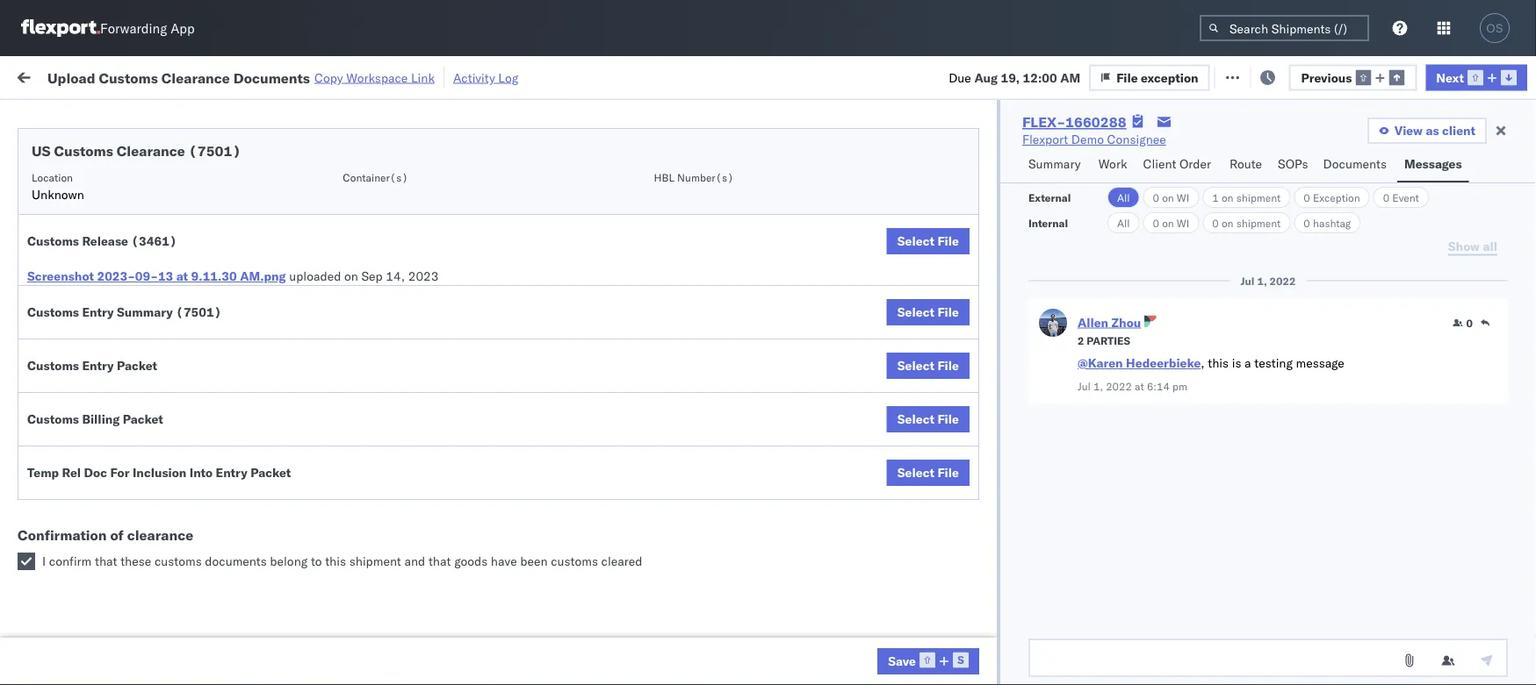 Task type: describe. For each thing, give the bounding box(es) containing it.
1
[[1212, 191, 1219, 204]]

0 on wi for 1
[[1153, 191, 1189, 204]]

1 integration from the top
[[766, 601, 826, 617]]

flex-1846748 for upload customs clearance documents link
[[970, 369, 1061, 385]]

select file for customs entry summary (7501)
[[897, 305, 959, 320]]

confirm for confirm delivery
[[40, 523, 85, 538]]

parties
[[1087, 334, 1130, 347]]

2 account from the top
[[856, 640, 902, 655]]

ocean fcl for fifth schedule pickup from los angeles, ca link from the bottom
[[537, 215, 599, 230]]

11 resize handle column header from the left
[[1504, 136, 1526, 686]]

copy workspace link button
[[314, 70, 435, 85]]

confirm for confirm pickup from los angeles, ca
[[40, 476, 85, 491]]

screenshot 2023-09-13 at 9.11.30 am.png link
[[27, 268, 286, 285]]

5 schedule pickup from los angeles, ca button from the top
[[40, 552, 249, 589]]

packet for customs billing packet
[[123, 412, 163, 427]]

1 that from the left
[[95, 554, 117, 570]]

1 karl from the top
[[916, 601, 939, 617]]

client order
[[1143, 156, 1211, 172]]

2022 for confirm pickup from los angeles, ca link
[[413, 485, 443, 501]]

schedule pickup from rotterdam, netherlands button
[[40, 629, 249, 666]]

(3461)
[[131, 234, 177, 249]]

confirmation of clearance
[[18, 527, 193, 545]]

confirm
[[49, 554, 92, 570]]

1 2130387 from the top
[[1007, 601, 1061, 617]]

flex id button
[[933, 140, 1056, 157]]

11:59 for "schedule delivery appointment" link for 11:59 pm pdt, nov 4, 2022
[[283, 292, 317, 307]]

1 11:59 pm pdt, nov 4, 2022 from the top
[[283, 176, 444, 191]]

message (0)
[[235, 68, 307, 83]]

2 karl from the top
[[916, 640, 939, 655]]

documents for upload customs clearance documents copy workspace link
[[233, 69, 310, 86]]

(7501) for us customs clearance (7501)
[[189, 142, 241, 160]]

2 ceau7522281, from the top
[[1082, 214, 1172, 230]]

screenshot 2023-09-13 at 9.11.30 am.png uploaded on sep 14, 2023
[[27, 269, 439, 284]]

2 vertical spatial entry
[[216, 465, 247, 481]]

2 vertical spatial shipment
[[349, 554, 401, 570]]

1 1846748 from the top
[[1007, 176, 1061, 191]]

ca for confirm pickup from los angeles, ca link
[[40, 493, 57, 509]]

select file for temp rel doc for inclusion into entry packet
[[897, 465, 959, 481]]

container numbers
[[1082, 137, 1129, 164]]

activity log
[[453, 70, 518, 85]]

,
[[1201, 356, 1205, 371]]

angeles, for confirm pickup from los angeles, ca link
[[181, 476, 230, 491]]

14,
[[386, 269, 405, 284]]

confirm delivery link
[[40, 522, 134, 540]]

2 schedule pickup from los angeles, ca button from the top
[[40, 243, 249, 280]]

2 omkar savant from the top
[[1416, 292, 1494, 307]]

ceau7522281, hlxu6269489, hlxu8034992 for fifth schedule pickup from los angeles, ca link from the bottom
[[1082, 214, 1354, 230]]

1 account from the top
[[856, 601, 902, 617]]

upload for upload customs clearance documents
[[40, 360, 80, 375]]

4 flex-1846748 from the top
[[970, 292, 1061, 307]]

import
[[148, 68, 188, 83]]

1 11:59 from the top
[[283, 176, 317, 191]]

ceau7522281, hlxu6269489, hlxu8034992 for "schedule delivery appointment" link for 11:59 pm pdt, nov 4, 2022
[[1082, 292, 1354, 307]]

1 flex-2130387 from the top
[[970, 601, 1061, 617]]

1 horizontal spatial at
[[348, 68, 359, 83]]

2 lagerfeld from the top
[[942, 640, 994, 655]]

1 horizontal spatial 1,
[[1257, 274, 1267, 288]]

confirm pickup from los angeles, ca link
[[40, 475, 249, 510]]

from for fourth schedule pickup from los angeles, ca link from the bottom of the page
[[137, 244, 162, 259]]

by:
[[64, 108, 80, 123]]

2 that from the left
[[429, 554, 451, 570]]

205
[[403, 68, 426, 83]]

flex id
[[941, 144, 975, 157]]

demo
[[1071, 132, 1104, 147]]

1 schedule delivery appointment button from the top
[[40, 174, 216, 194]]

hlxu6269489, for fourth schedule pickup from los angeles, ca link from the bottom of the page
[[1175, 253, 1265, 268]]

unknown
[[32, 187, 84, 202]]

3 schedule pickup from los angeles, ca button from the top
[[40, 320, 249, 357]]

sops button
[[1271, 148, 1316, 183]]

ca for 4th schedule pickup from los angeles, ca link from the top
[[40, 416, 57, 431]]

into
[[189, 465, 213, 481]]

angeles, for fourth schedule pickup from los angeles, ca link from the bottom of the page
[[188, 244, 237, 259]]

action
[[1476, 68, 1515, 83]]

container(s)
[[343, 171, 408, 184]]

4:00 pm pst, dec 23, 2022
[[283, 485, 443, 501]]

2 parties button
[[1078, 332, 1130, 348]]

pdt, for "schedule delivery appointment" link for 11:59 pm pdt, nov 4, 2022
[[342, 292, 370, 307]]

select file for customs billing packet
[[897, 412, 959, 427]]

@karen hedeerbieke , this is a testing message jul 1, 2022 at 6:14 pm
[[1078, 356, 1344, 393]]

filtered
[[18, 108, 60, 123]]

am
[[1060, 70, 1080, 85]]

save
[[888, 654, 916, 669]]

work button
[[1091, 148, 1136, 183]]

inclusion
[[133, 465, 186, 481]]

0 horizontal spatial at
[[176, 269, 188, 284]]

workspace
[[346, 70, 408, 85]]

2022 for "schedule delivery appointment" link for 11:59 pm pdt, nov 4, 2022
[[414, 292, 444, 307]]

flex-1846748 for 3rd schedule pickup from los angeles, ca link from the top of the page
[[970, 331, 1061, 346]]

number(s)
[[677, 171, 734, 184]]

of
[[110, 527, 124, 545]]

schedule pickup from los angeles,
[[40, 669, 237, 686]]

1 integration test account - karl lagerfeld from the top
[[766, 601, 994, 617]]

workitem
[[19, 144, 65, 157]]

documents for upload customs clearance documents
[[40, 377, 104, 393]]

1 vertical spatial summary
[[117, 305, 173, 320]]

1 lagerfeld from the top
[[942, 601, 994, 617]]

pickup down upload customs clearance documents
[[96, 398, 133, 414]]

select file button for customs entry packet
[[887, 353, 970, 379]]

nov for fourth schedule pickup from los angeles, ca link from the bottom of the page
[[373, 253, 396, 269]]

schedule delivery appointment for 11:59 pm pdt, nov 4, 2022
[[40, 291, 216, 307]]

copy
[[314, 70, 343, 85]]

1 flex-1846748 from the top
[[970, 176, 1061, 191]]

schedule for schedule pickup from los angeles, link on the bottom left
[[40, 669, 92, 684]]

pm for 3rd schedule pickup from los angeles, ca link from the top of the page
[[320, 331, 339, 346]]

schedule for 3rd schedule pickup from los angeles, ca link from the top of the page
[[40, 321, 92, 336]]

2 2130387 from the top
[[1007, 640, 1061, 655]]

gvcu5265864
[[1082, 639, 1169, 655]]

to
[[311, 554, 322, 570]]

goods
[[454, 554, 488, 570]]

2 integration test account - karl lagerfeld from the top
[[766, 640, 994, 655]]

been
[[520, 554, 548, 570]]

11:59 for "schedule delivery appointment" link corresponding to 11:59 pm pst, dec 13, 2022
[[283, 447, 317, 462]]

pickup up release
[[96, 205, 133, 220]]

fcl for "schedule delivery appointment" link corresponding to 11:59 pm pst, dec 13, 2022
[[577, 447, 599, 462]]

0 horizontal spatial this
[[325, 554, 346, 570]]

documents button
[[1316, 148, 1397, 183]]

pickup up 2023-
[[96, 244, 133, 259]]

pst, for 12,
[[342, 563, 369, 578]]

os
[[1486, 22, 1503, 35]]

my
[[18, 64, 46, 88]]

5 schedule pickup from los angeles, ca link from the top
[[40, 552, 249, 587]]

pm left container(s)
[[320, 176, 339, 191]]

external
[[1028, 191, 1071, 204]]

1 schedule delivery appointment link from the top
[[40, 174, 216, 192]]

ceau7522281, hlxu6269489, hlxu8034992 for 3rd schedule pickup from los angeles, ca link from the top of the page
[[1082, 330, 1354, 346]]

netherlands
[[40, 648, 109, 663]]

759
[[322, 68, 345, 83]]

4, for fourth schedule pickup from los angeles, ca link from the bottom of the page
[[399, 253, 411, 269]]

6 resize handle column header from the left
[[912, 136, 933, 686]]

4, for "schedule delivery appointment" link for 11:59 pm pdt, nov 4, 2022
[[399, 292, 411, 307]]

angeles, for 4th schedule pickup from los angeles, ca link from the top
[[188, 398, 237, 414]]

these
[[120, 554, 151, 570]]

container numbers button
[[1073, 133, 1170, 164]]

zhou
[[1112, 315, 1141, 330]]

1 omkar savant from the top
[[1416, 176, 1494, 191]]

0 inside button
[[1466, 317, 1473, 330]]

track
[[447, 68, 475, 83]]

entry for packet
[[82, 358, 114, 374]]

los for 3rd schedule pickup from los angeles, ca link from the top of the page
[[166, 321, 185, 336]]

mbl/mawb numbers
[[1196, 144, 1304, 157]]

customs release (3461)
[[27, 234, 177, 249]]

1 customs from the left
[[155, 554, 202, 570]]

schedule delivery appointment button for 11:59 pm pst, dec 13, 2022
[[40, 445, 216, 464]]

consignee
[[1107, 132, 1166, 147]]

angeles, for schedule pickup from los angeles, link on the bottom left
[[188, 669, 237, 684]]

fcl for upload customs clearance documents link
[[577, 369, 599, 385]]

from for confirm pickup from los angeles, ca link
[[130, 476, 155, 491]]

pickup inside schedule pickup from los angeles,
[[96, 669, 133, 684]]

cleared
[[601, 554, 642, 570]]

schedule pickup from los angeles, ca for fourth schedule pickup from los angeles, ca link from the bottom of the page
[[40, 244, 237, 277]]

pm for confirm pickup from los angeles, ca link
[[313, 485, 332, 501]]

from for schedule pickup from los angeles, link on the bottom left
[[137, 669, 162, 684]]

route button
[[1222, 148, 1271, 183]]

1 flex-1889466 from the top
[[970, 408, 1061, 423]]

save button
[[878, 649, 979, 675]]

3 schedule pickup from los angeles, ca link from the top
[[40, 320, 249, 355]]

1 hlxu6269489, from the top
[[1175, 176, 1265, 191]]

2 schedule pickup from los angeles, ca link from the top
[[40, 243, 249, 278]]

10 resize handle column header from the left
[[1500, 136, 1521, 686]]

4 resize handle column header from the left
[[622, 136, 643, 686]]

jul inside @karen hedeerbieke , this is a testing message jul 1, 2022 at 6:14 pm
[[1078, 380, 1091, 393]]

1 omkar from the top
[[1416, 176, 1453, 191]]

1 ceau7522281, from the top
[[1082, 176, 1172, 191]]

jul 1, 2022
[[1241, 274, 1296, 288]]

11:59 for 3rd schedule pickup from los angeles, ca link from the top of the page
[[283, 331, 317, 346]]

1 pdt, from the top
[[342, 176, 370, 191]]

2 - from the top
[[906, 640, 913, 655]]

ocean fcl for 3rd schedule pickup from los angeles, ca link from the top of the page
[[537, 331, 599, 346]]

1 schedule pickup from los angeles, ca button from the top
[[40, 204, 249, 241]]

allen zhou button
[[1078, 315, 1141, 330]]

a
[[1245, 356, 1251, 371]]

2022 inside @karen hedeerbieke , this is a testing message jul 1, 2022 at 6:14 pm
[[1106, 380, 1132, 393]]

1 resize handle column header from the left
[[251, 136, 272, 686]]

9 resize handle column header from the left
[[1386, 136, 1407, 686]]

location
[[32, 171, 73, 184]]

pickup down of
[[96, 553, 133, 568]]

appointment for 11:59 pm pst, dec 13, 2022
[[144, 446, 216, 461]]

temp
[[27, 465, 59, 481]]

4, for 3rd schedule pickup from los angeles, ca link from the top of the page
[[399, 331, 411, 346]]

7 resize handle column header from the left
[[1052, 136, 1073, 686]]

flex-1660288
[[1022, 113, 1126, 131]]

lhuu7894563, uetu5238478
[[1082, 408, 1261, 423]]

3 ceau7522281, from the top
[[1082, 253, 1172, 268]]

11:59 pm pst, jan 12, 2023
[[283, 563, 447, 578]]

3 resize handle column header from the left
[[508, 136, 529, 686]]

2 flex-2130387 from the top
[[970, 640, 1061, 655]]

pst, for 13,
[[342, 447, 369, 462]]

customs left billing
[[27, 412, 79, 427]]

client
[[1442, 123, 1475, 138]]

pst, for 8,
[[342, 369, 369, 385]]

(7501) for customs entry summary (7501)
[[176, 305, 222, 320]]

for
[[110, 465, 130, 481]]

numbers for mbl/mawb numbers
[[1260, 144, 1304, 157]]

schedule for fourth schedule pickup from los angeles, ca link from the bottom of the page
[[40, 244, 92, 259]]

customs up customs billing packet
[[27, 358, 79, 374]]

select file for customs entry packet
[[897, 358, 959, 374]]

file for temp rel doc for inclusion into entry packet
[[937, 465, 959, 481]]

3 1889466 from the top
[[1007, 485, 1061, 501]]

order
[[1179, 156, 1211, 172]]

2 savant from the top
[[1456, 292, 1494, 307]]

link
[[411, 70, 435, 85]]

os button
[[1475, 8, 1515, 48]]

clearance for us customs clearance (7501)
[[117, 142, 185, 160]]

testing
[[1254, 356, 1293, 371]]

fcl for 3rd schedule pickup from los angeles, ca link from the top of the page
[[577, 331, 599, 346]]

forwarding
[[100, 20, 167, 36]]

1 horizontal spatial exception
[[1261, 68, 1319, 83]]

operator
[[1416, 144, 1458, 157]]

4 schedule pickup from los angeles, ca link from the top
[[40, 397, 249, 433]]

customs down by:
[[54, 142, 113, 160]]

work inside button
[[1098, 156, 1127, 172]]

import work
[[148, 68, 221, 83]]

delivery for schedule delivery appointment button for 11:59 pm pdt, nov 4, 2022
[[96, 291, 141, 307]]

wi for 0
[[1177, 216, 1189, 230]]

1846748 for fourth schedule pickup from los angeles, ca link from the bottom of the page
[[1007, 253, 1061, 269]]

1846748 for upload customs clearance documents link
[[1007, 369, 1061, 385]]

schedule for 5th schedule pickup from los angeles, ca link
[[40, 553, 92, 568]]

2 customs from the left
[[551, 554, 598, 570]]

los for schedule pickup from los angeles, link on the bottom left
[[166, 669, 185, 684]]

los for 4th schedule pickup from los angeles, ca link from the top
[[166, 398, 185, 414]]

this inside @karen hedeerbieke , this is a testing message jul 1, 2022 at 6:14 pm
[[1208, 356, 1229, 371]]

customs down forwarding
[[99, 69, 158, 86]]

temp rel doc for inclusion into entry packet
[[27, 465, 291, 481]]

file for customs entry packet
[[937, 358, 959, 374]]

mbl/mawb
[[1196, 144, 1257, 157]]

am.png
[[240, 269, 286, 284]]

3 flex-1889466 from the top
[[970, 485, 1061, 501]]

1 schedule pickup from los angeles, ca link from the top
[[40, 204, 249, 239]]

ca for 3rd schedule pickup from los angeles, ca link from the top of the page
[[40, 339, 57, 354]]

location unknown
[[32, 171, 84, 202]]

8 resize handle column header from the left
[[1166, 136, 1187, 686]]

schedule for "schedule delivery appointment" link for 11:59 pm pdt, nov 4, 2022
[[40, 291, 92, 307]]

log
[[498, 70, 518, 85]]

hlxu6269489, for upload customs clearance documents link
[[1175, 369, 1265, 384]]

and
[[404, 554, 425, 570]]



Task type: locate. For each thing, give the bounding box(es) containing it.
flex-2130387
[[970, 601, 1061, 617], [970, 640, 1061, 655]]

0 vertical spatial 1,
[[1257, 274, 1267, 288]]

0 vertical spatial confirm
[[40, 476, 85, 491]]

4 select file button from the top
[[887, 407, 970, 433]]

pst, left the jan
[[342, 563, 369, 578]]

angeles, for 5th schedule pickup from los angeles, ca link
[[188, 553, 237, 568]]

pst, down 11:59 pm pst, dec 13, 2022 at the left of the page
[[335, 485, 362, 501]]

from inside schedule pickup from los angeles,
[[137, 669, 162, 684]]

entry down 2023-
[[82, 305, 114, 320]]

1 horizontal spatial work
[[1098, 156, 1127, 172]]

clearance down app
[[161, 69, 230, 86]]

schedule for 4th schedule pickup from los angeles, ca link from the top
[[40, 398, 92, 414]]

hbl
[[654, 171, 674, 184]]

fcl for confirm pickup from los angeles, ca link
[[577, 485, 599, 501]]

3 test123456 from the top
[[1196, 253, 1270, 269]]

1 vertical spatial appointment
[[144, 291, 216, 307]]

pm for upload customs clearance documents link
[[320, 369, 339, 385]]

1 vertical spatial -
[[906, 640, 913, 655]]

11:59 down uploaded
[[283, 292, 317, 307]]

hlxu8034992 for "schedule delivery appointment" link for 11:59 pm pdt, nov 4, 2022
[[1268, 292, 1354, 307]]

1 test123456 from the top
[[1196, 176, 1270, 191]]

hlxu8034992 for fourth schedule pickup from los angeles, ca link from the bottom of the page
[[1268, 253, 1354, 268]]

angeles, for 3rd schedule pickup from los angeles, ca link from the top of the page
[[188, 321, 237, 336]]

1 ca from the top
[[40, 223, 57, 238]]

1 vertical spatial at
[[176, 269, 188, 284]]

1 vertical spatial shipment
[[1236, 216, 1281, 230]]

hlxu8034992 right a
[[1268, 369, 1354, 384]]

1660288
[[1065, 113, 1126, 131]]

is
[[1232, 356, 1241, 371]]

file for customs release (3461)
[[937, 234, 959, 249]]

0 hashtag
[[1304, 216, 1351, 230]]

upload up by:
[[47, 69, 95, 86]]

09-
[[135, 269, 158, 284]]

aug
[[974, 70, 998, 85]]

11:59 up 4:00 at the left of page
[[283, 447, 317, 462]]

packet for customs entry packet
[[117, 358, 157, 374]]

3 pdt, from the top
[[342, 253, 370, 269]]

6 ceau7522281, hlxu6269489, hlxu8034992 from the top
[[1082, 369, 1354, 384]]

pickup inside confirm pickup from los angeles, ca
[[88, 476, 126, 491]]

jul
[[1241, 274, 1255, 288], [1078, 380, 1091, 393]]

1 hlxu8034992 from the top
[[1268, 176, 1354, 191]]

1846748 for "schedule delivery appointment" link for 11:59 pm pdt, nov 4, 2022
[[1007, 292, 1061, 307]]

work right import
[[191, 68, 221, 83]]

1 vertical spatial omkar
[[1416, 292, 1453, 307]]

angeles, inside confirm pickup from los angeles, ca
[[181, 476, 230, 491]]

3 ocean fcl from the top
[[537, 369, 599, 385]]

karl up save 'button'
[[916, 601, 939, 617]]

ocean fcl for "schedule delivery appointment" link corresponding to 11:59 pm pst, dec 13, 2022
[[537, 447, 599, 462]]

schedule inside schedule pickup from rotterdam, netherlands
[[40, 630, 92, 646]]

2 1889466 from the top
[[1007, 447, 1061, 462]]

0 vertical spatial -
[[906, 601, 913, 617]]

1 vertical spatial 2023
[[417, 563, 447, 578]]

ca down "temp"
[[40, 493, 57, 509]]

clearance inside upload customs clearance documents
[[136, 360, 192, 375]]

1 vertical spatial all button
[[1107, 213, 1140, 234]]

pickup down customs entry summary (7501)
[[96, 321, 133, 336]]

pm left sep
[[320, 253, 339, 269]]

4 1889466 from the top
[[1007, 524, 1061, 539]]

all button for internal
[[1107, 213, 1140, 234]]

1 vertical spatial omkar savant
[[1416, 292, 1494, 307]]

schedule inside schedule pickup from los angeles,
[[40, 669, 92, 684]]

3 schedule delivery appointment from the top
[[40, 446, 216, 461]]

5 fcl from the top
[[577, 485, 599, 501]]

5 hlxu8034992 from the top
[[1268, 330, 1354, 346]]

0 vertical spatial karl
[[916, 601, 939, 617]]

hedeerbieke
[[1126, 356, 1201, 371]]

2022 for fifth schedule pickup from los angeles, ca link from the bottom
[[414, 215, 444, 230]]

3 appointment from the top
[[144, 446, 216, 461]]

(0)
[[285, 68, 307, 83]]

2 vertical spatial schedule delivery appointment link
[[40, 445, 216, 462]]

5 resize handle column header from the left
[[736, 136, 757, 686]]

None text field
[[1028, 639, 1508, 678]]

5 flex-1846748 from the top
[[970, 331, 1061, 346]]

schedule delivery appointment link up for
[[40, 445, 216, 462]]

2 11:59 from the top
[[283, 215, 317, 230]]

ca up customs entry packet
[[40, 339, 57, 354]]

1 schedule delivery appointment from the top
[[40, 175, 216, 191]]

4, for fifth schedule pickup from los angeles, ca link from the bottom
[[399, 215, 411, 230]]

flexport. image
[[21, 19, 100, 37]]

0 horizontal spatial 1,
[[1093, 380, 1103, 393]]

schedule up netherlands
[[40, 630, 92, 646]]

hlxu6269489, down 0 on shipment
[[1175, 253, 1265, 268]]

0 vertical spatial all button
[[1107, 187, 1140, 208]]

@karen hedeerbieke button
[[1078, 356, 1201, 371]]

schedule delivery appointment link down 2023-
[[40, 290, 216, 308]]

4 pdt, from the top
[[342, 292, 370, 307]]

6 ceau7522281, from the top
[[1082, 369, 1172, 384]]

los up (3461)
[[166, 205, 185, 220]]

documents inside upload customs clearance documents
[[40, 377, 104, 393]]

10 schedule from the top
[[40, 669, 92, 684]]

packet right billing
[[123, 412, 163, 427]]

hlxu6269489, up the is
[[1175, 330, 1265, 346]]

1 vertical spatial packet
[[123, 412, 163, 427]]

hlxu6269489, up uetu5238478
[[1175, 369, 1265, 384]]

forwarding app
[[100, 20, 195, 36]]

pst, for 23,
[[335, 485, 362, 501]]

los for 5th schedule pickup from los angeles, ca link
[[166, 553, 185, 568]]

2 select file button from the top
[[887, 299, 970, 326]]

4 select from the top
[[897, 412, 934, 427]]

2 schedule pickup from los angeles, ca from the top
[[40, 244, 237, 277]]

from for 3rd schedule pickup from los angeles, ca link from the top of the page
[[137, 321, 162, 336]]

schedule for fifth schedule pickup from los angeles, ca link from the bottom
[[40, 205, 92, 220]]

ceau7522281, hlxu6269489, hlxu8034992 down order
[[1082, 176, 1354, 191]]

hlxu6269489, down order
[[1175, 176, 1265, 191]]

shipment down 1 on shipment at the top right
[[1236, 216, 1281, 230]]

1 vertical spatial flex-2130387
[[970, 640, 1061, 655]]

0 horizontal spatial numbers
[[1082, 151, 1125, 164]]

schedule delivery appointment button for 11:59 pm pdt, nov 4, 2022
[[40, 290, 216, 310]]

pdt, for fifth schedule pickup from los angeles, ca link from the bottom
[[342, 215, 370, 230]]

los for confirm pickup from los angeles, ca link
[[158, 476, 178, 491]]

1 horizontal spatial this
[[1208, 356, 1229, 371]]

4 11:59 from the top
[[283, 292, 317, 307]]

file
[[1237, 68, 1258, 83], [1116, 70, 1138, 85], [937, 234, 959, 249], [937, 305, 959, 320], [937, 358, 959, 374], [937, 412, 959, 427], [937, 465, 959, 481]]

ca down i
[[40, 570, 57, 586]]

hlxu6269489, down 1
[[1175, 214, 1265, 230]]

1 horizontal spatial file exception
[[1237, 68, 1319, 83]]

0 vertical spatial wi
[[1177, 191, 1189, 204]]

pst,
[[342, 369, 369, 385], [342, 447, 369, 462], [335, 485, 362, 501], [342, 563, 369, 578]]

clearance
[[127, 527, 193, 545]]

0 vertical spatial account
[[856, 601, 902, 617]]

2 vertical spatial schedule delivery appointment button
[[40, 445, 216, 464]]

numbers inside 'container numbers'
[[1082, 151, 1125, 164]]

previous
[[1301, 70, 1352, 85]]

2 vertical spatial documents
[[40, 377, 104, 393]]

6 1846748 from the top
[[1007, 369, 1061, 385]]

5 schedule pickup from los angeles, ca from the top
[[40, 553, 237, 586]]

customs inside upload customs clearance documents
[[84, 360, 133, 375]]

due
[[949, 70, 971, 85]]

pm
[[320, 176, 339, 191], [320, 215, 339, 230], [320, 253, 339, 269], [320, 292, 339, 307], [320, 331, 339, 346], [320, 369, 339, 385], [320, 447, 339, 462], [313, 485, 332, 501], [320, 563, 339, 578]]

ceau7522281, hlxu6269489, hlxu8034992 for fourth schedule pickup from los angeles, ca link from the bottom of the page
[[1082, 253, 1354, 268]]

omkar down messages
[[1416, 176, 1453, 191]]

1 vertical spatial 0 on wi
[[1153, 216, 1189, 230]]

this
[[1208, 356, 1229, 371], [325, 554, 346, 570]]

billing
[[82, 412, 120, 427]]

upload up customs billing packet
[[40, 360, 80, 375]]

1889466
[[1007, 408, 1061, 423], [1007, 447, 1061, 462], [1007, 485, 1061, 501], [1007, 524, 1061, 539]]

customs up screenshot
[[27, 234, 79, 249]]

schedule delivery appointment link down us customs clearance (7501)
[[40, 174, 216, 192]]

test123456
[[1196, 176, 1270, 191], [1196, 215, 1270, 230], [1196, 253, 1270, 269], [1196, 292, 1270, 307], [1196, 369, 1270, 385]]

0 vertical spatial (7501)
[[189, 142, 241, 160]]

flex-1846748 for fifth schedule pickup from los angeles, ca link from the bottom
[[970, 215, 1061, 230]]

shipment for 1 on shipment
[[1236, 191, 1281, 204]]

messages button
[[1397, 148, 1469, 183]]

1 4, from the top
[[399, 176, 411, 191]]

select file button for temp rel doc for inclusion into entry packet
[[887, 460, 970, 487]]

upload inside upload customs clearance documents
[[40, 360, 80, 375]]

schedule delivery appointment link for 11:59 pm pdt, nov 4, 2022
[[40, 290, 216, 308]]

1 vertical spatial 2130387
[[1007, 640, 1061, 655]]

6 hlxu6269489, from the top
[[1175, 369, 1265, 384]]

1 - from the top
[[906, 601, 913, 617]]

jan
[[372, 563, 392, 578]]

ceau7522281, hlxu6269489, hlxu8034992 up ,
[[1082, 330, 1354, 346]]

11:59 pm pdt, nov 4, 2022 for "schedule delivery appointment" link for 11:59 pm pdt, nov 4, 2022
[[283, 292, 444, 307]]

hlxu8034992 down jul 1, 2022
[[1268, 292, 1354, 307]]

0 vertical spatial summary
[[1028, 156, 1081, 172]]

fcl for fifth schedule pickup from los angeles, ca link from the bottom
[[577, 215, 599, 230]]

0 vertical spatial 0 on wi
[[1153, 191, 1189, 204]]

customs entry packet
[[27, 358, 157, 374]]

0 vertical spatial jul
[[1241, 274, 1255, 288]]

file for customs entry summary (7501)
[[937, 305, 959, 320]]

11:00 pm pst, nov 8, 2022
[[283, 369, 443, 385]]

appointment down "13"
[[144, 291, 216, 307]]

sops
[[1278, 156, 1308, 172]]

fcl
[[577, 215, 599, 230], [577, 331, 599, 346], [577, 369, 599, 385], [577, 447, 599, 462], [577, 485, 599, 501], [577, 563, 599, 578]]

4 hlxu6269489, from the top
[[1175, 292, 1265, 307]]

5 ceau7522281, from the top
[[1082, 330, 1172, 346]]

select for temp rel doc for inclusion into entry packet
[[897, 465, 934, 481]]

delivery inside confirm delivery link
[[88, 523, 134, 538]]

ca for fifth schedule pickup from los angeles, ca link from the bottom
[[40, 223, 57, 238]]

1846748 for fifth schedule pickup from los angeles, ca link from the bottom
[[1007, 215, 1061, 230]]

0 vertical spatial all
[[1117, 191, 1130, 204]]

pm for 5th schedule pickup from los angeles, ca link
[[320, 563, 339, 578]]

summary down 09-
[[117, 305, 173, 320]]

messages
[[1404, 156, 1462, 172]]

all
[[1117, 191, 1130, 204], [1117, 216, 1130, 230]]

2 flex-1889466 from the top
[[970, 447, 1061, 462]]

pm down uploaded
[[320, 292, 339, 307]]

0 vertical spatial integration
[[766, 601, 826, 617]]

1 vertical spatial work
[[1098, 156, 1127, 172]]

select file button for customs release (3461)
[[887, 228, 970, 255]]

1 vertical spatial schedule delivery appointment button
[[40, 290, 216, 310]]

1 horizontal spatial that
[[429, 554, 451, 570]]

2 vertical spatial schedule delivery appointment
[[40, 446, 216, 461]]

los down upload customs clearance documents button
[[166, 398, 185, 414]]

packet up 4:00 at the left of page
[[250, 465, 291, 481]]

2022 for fourth schedule pickup from los angeles, ca link from the bottom of the page
[[414, 253, 444, 269]]

0 horizontal spatial file exception
[[1116, 70, 1198, 85]]

1 savant from the top
[[1456, 176, 1494, 191]]

0 horizontal spatial exception
[[1141, 70, 1198, 85]]

dec left "23,"
[[365, 485, 388, 501]]

5 ocean fcl from the top
[[537, 485, 599, 501]]

this right ,
[[1208, 356, 1229, 371]]

exception
[[1261, 68, 1319, 83], [1141, 70, 1198, 85]]

i confirm that these customs documents belong to this shipment and that goods have been customs cleared
[[42, 554, 642, 570]]

exception down search shipments (/) text field
[[1261, 68, 1319, 83]]

5 11:59 pm pdt, nov 4, 2022 from the top
[[283, 331, 444, 346]]

schedule delivery appointment
[[40, 175, 216, 191], [40, 291, 216, 307], [40, 446, 216, 461]]

2 11:59 pm pdt, nov 4, 2022 from the top
[[283, 215, 444, 230]]

los left into at the bottom left
[[158, 476, 178, 491]]

all for internal
[[1117, 216, 1130, 230]]

hlxu6269489, for 3rd schedule pickup from los angeles, ca link from the top of the page
[[1175, 330, 1265, 346]]

0 vertical spatial dec
[[372, 447, 395, 462]]

risk
[[363, 68, 383, 83]]

4 schedule pickup from los angeles, ca button from the top
[[40, 397, 249, 434]]

2 horizontal spatial at
[[1135, 380, 1144, 393]]

1 vertical spatial entry
[[82, 358, 114, 374]]

entry right into at the bottom left
[[216, 465, 247, 481]]

3 select file button from the top
[[887, 353, 970, 379]]

at inside @karen hedeerbieke , this is a testing message jul 1, 2022 at 6:14 pm
[[1135, 380, 1144, 393]]

2 integration from the top
[[766, 640, 826, 655]]

1 vertical spatial integration
[[766, 640, 826, 655]]

summary inside "button"
[[1028, 156, 1081, 172]]

flex-1889466 button
[[941, 404, 1064, 428], [941, 404, 1064, 428], [941, 442, 1064, 467], [941, 442, 1064, 467], [941, 481, 1064, 505], [941, 481, 1064, 505], [941, 519, 1064, 544], [941, 519, 1064, 544]]

2 vertical spatial at
[[1135, 380, 1144, 393]]

2023 right 12,
[[417, 563, 447, 578]]

0 horizontal spatial summary
[[117, 305, 173, 320]]

work inside button
[[191, 68, 221, 83]]

2 horizontal spatial documents
[[1323, 156, 1387, 172]]

(7501) down upload customs clearance documents copy workspace link
[[189, 142, 241, 160]]

4 hlxu8034992 from the top
[[1268, 292, 1354, 307]]

1 vertical spatial dec
[[365, 485, 388, 501]]

3 fcl from the top
[[577, 369, 599, 385]]

hlxu8034992 for upload customs clearance documents link
[[1268, 369, 1354, 384]]

1846748
[[1007, 176, 1061, 191], [1007, 215, 1061, 230], [1007, 253, 1061, 269], [1007, 292, 1061, 307], [1007, 331, 1061, 346], [1007, 369, 1061, 385]]

None checkbox
[[18, 553, 35, 571]]

0 vertical spatial flex-2130387
[[970, 601, 1061, 617]]

hlxu8034992 up message
[[1268, 330, 1354, 346]]

11:59 for 5th schedule pickup from los angeles, ca link
[[283, 563, 317, 578]]

delivery
[[96, 175, 141, 191], [96, 291, 141, 307], [96, 446, 141, 461], [88, 523, 134, 538]]

1 schedule pickup from los angeles, ca from the top
[[40, 205, 237, 238]]

0 vertical spatial omkar
[[1416, 176, 1453, 191]]

pm up "11:00 pm pst, nov 8, 2022"
[[320, 331, 339, 346]]

ceau7522281, hlxu6269489, hlxu8034992 down jul 1, 2022
[[1082, 292, 1354, 307]]

0 vertical spatial lagerfeld
[[942, 601, 994, 617]]

schedule for 1st "schedule delivery appointment" link
[[40, 175, 92, 191]]

hlxu6269489, for fifth schedule pickup from los angeles, ca link from the bottom
[[1175, 214, 1265, 230]]

12:00
[[1023, 70, 1057, 85]]

0 vertical spatial integration test account - karl lagerfeld
[[766, 601, 994, 617]]

1 vertical spatial savant
[[1456, 292, 1494, 307]]

0 vertical spatial at
[[348, 68, 359, 83]]

view as client
[[1394, 123, 1475, 138]]

5 11:59 from the top
[[283, 331, 317, 346]]

1 vertical spatial confirm
[[40, 523, 85, 538]]

this right to
[[325, 554, 346, 570]]

from for fifth schedule pickup from los angeles, ca link from the bottom
[[137, 205, 162, 220]]

1 vertical spatial all
[[1117, 216, 1130, 230]]

2023 right 14,
[[408, 269, 439, 284]]

4 flex-1889466 from the top
[[970, 524, 1061, 539]]

at right "13"
[[176, 269, 188, 284]]

0 horizontal spatial documents
[[40, 377, 104, 393]]

test123456 down route at the top right of the page
[[1196, 176, 1270, 191]]

at left 6:14
[[1135, 380, 1144, 393]]

11:59 pm pdt, nov 4, 2022 for 3rd schedule pickup from los angeles, ca link from the top of the page
[[283, 331, 444, 346]]

schedule delivery appointment button down us customs clearance (7501)
[[40, 174, 216, 194]]

pm up 4:00 pm pst, dec 23, 2022
[[320, 447, 339, 462]]

at left risk
[[348, 68, 359, 83]]

1, inside @karen hedeerbieke , this is a testing message jul 1, 2022 at 6:14 pm
[[1093, 380, 1103, 393]]

4 ocean fcl from the top
[[537, 447, 599, 462]]

appointment down us customs clearance (7501)
[[144, 175, 216, 191]]

schedule pickup from los angeles, link
[[40, 668, 249, 686]]

2 appointment from the top
[[144, 291, 216, 307]]

0 vertical spatial documents
[[233, 69, 310, 86]]

0 vertical spatial shipment
[[1236, 191, 1281, 204]]

2 vertical spatial clearance
[[136, 360, 192, 375]]

confirm inside confirm pickup from los angeles, ca
[[40, 476, 85, 491]]

have
[[491, 554, 517, 570]]

appointment up the inclusion
[[144, 446, 216, 461]]

angeles, inside schedule pickup from los angeles,
[[188, 669, 237, 684]]

dec for 13,
[[372, 447, 395, 462]]

sep
[[361, 269, 383, 284]]

shipment left and
[[349, 554, 401, 570]]

0 vertical spatial omkar savant
[[1416, 176, 1494, 191]]

11:59 up uploaded
[[283, 215, 317, 230]]

ca inside confirm pickup from los angeles, ca
[[40, 493, 57, 509]]

3 hlxu6269489, from the top
[[1175, 253, 1265, 268]]

5 hlxu6269489, from the top
[[1175, 330, 1265, 346]]

view
[[1394, 123, 1423, 138]]

3 ceau7522281, hlxu6269489, hlxu8034992 from the top
[[1082, 253, 1354, 268]]

confirm up confirmation
[[40, 476, 85, 491]]

Search Work text field
[[946, 63, 1138, 89]]

4 ca from the top
[[40, 416, 57, 431]]

delivery for schedule delivery appointment button associated with 11:59 pm pst, dec 13, 2022
[[96, 446, 141, 461]]

ocean
[[690, 176, 726, 191], [537, 215, 573, 230], [690, 215, 726, 230], [804, 215, 840, 230], [537, 331, 573, 346], [690, 331, 726, 346], [804, 331, 840, 346], [537, 369, 573, 385], [690, 369, 726, 385], [804, 369, 840, 385], [537, 447, 573, 462], [690, 447, 726, 462], [804, 447, 840, 462], [537, 485, 573, 501], [690, 485, 726, 501], [804, 485, 840, 501], [537, 563, 573, 578]]

confirm delivery
[[40, 523, 134, 538]]

pdt,
[[342, 176, 370, 191], [342, 215, 370, 230], [342, 253, 370, 269], [342, 292, 370, 307], [342, 331, 370, 346]]

8 schedule from the top
[[40, 553, 92, 568]]

summary button
[[1021, 148, 1091, 183]]

abcdefg78456546
[[1196, 408, 1314, 423]]

1 ceau7522281, hlxu6269489, hlxu8034992 from the top
[[1082, 176, 1354, 191]]

2 omkar from the top
[[1416, 292, 1453, 307]]

wi for 1
[[1177, 191, 1189, 204]]

0 vertical spatial entry
[[82, 305, 114, 320]]

ocean fcl for confirm pickup from los angeles, ca link
[[537, 485, 599, 501]]

4 schedule pickup from los angeles, ca from the top
[[40, 398, 237, 431]]

0 on wi
[[1153, 191, 1189, 204], [1153, 216, 1189, 230]]

clearance for upload customs clearance documents
[[136, 360, 192, 375]]

lagerfeld down flex-1893174
[[942, 601, 994, 617]]

5 test123456 from the top
[[1196, 369, 1270, 385]]

5 4, from the top
[[399, 331, 411, 346]]

2 flex-1846748 from the top
[[970, 215, 1061, 230]]

1 vertical spatial clearance
[[117, 142, 185, 160]]

select file button for customs entry summary (7501)
[[887, 299, 970, 326]]

schedule delivery appointment up for
[[40, 446, 216, 461]]

3 4, from the top
[[399, 253, 411, 269]]

pdt, for fourth schedule pickup from los angeles, ca link from the bottom of the page
[[342, 253, 370, 269]]

from inside confirm pickup from los angeles, ca
[[130, 476, 155, 491]]

2 vertical spatial appointment
[[144, 446, 216, 461]]

3 schedule from the top
[[40, 244, 92, 259]]

23,
[[391, 485, 410, 501]]

pickup inside schedule pickup from rotterdam, netherlands
[[96, 630, 133, 646]]

packet down customs entry summary (7501)
[[117, 358, 157, 374]]

0 vertical spatial appointment
[[144, 175, 216, 191]]

shipment up 0 on shipment
[[1236, 191, 1281, 204]]

numbers for container numbers
[[1082, 151, 1125, 164]]

0 vertical spatial work
[[191, 68, 221, 83]]

pm for "schedule delivery appointment" link for 11:59 pm pdt, nov 4, 2022
[[320, 292, 339, 307]]

Search Shipments (/) text field
[[1200, 15, 1369, 41]]

0 horizontal spatial customs
[[155, 554, 202, 570]]

omkar savant
[[1416, 176, 1494, 191], [1416, 292, 1494, 307]]

ca down 'customs release (3461)'
[[40, 261, 57, 277]]

1 vertical spatial documents
[[1323, 156, 1387, 172]]

select for customs entry summary (7501)
[[897, 305, 934, 320]]

2022
[[414, 176, 444, 191], [414, 215, 444, 230], [414, 253, 444, 269], [1270, 274, 1296, 288], [414, 292, 444, 307], [414, 331, 444, 346], [413, 369, 443, 385], [1106, 380, 1132, 393], [420, 447, 451, 462], [413, 485, 443, 501]]

3 11:59 from the top
[[283, 253, 317, 269]]

entry up customs billing packet
[[82, 358, 114, 374]]

11:00
[[283, 369, 317, 385]]

2 wi from the top
[[1177, 216, 1189, 230]]

file for customs billing packet
[[937, 412, 959, 427]]

filtered by:
[[18, 108, 80, 123]]

2130387
[[1007, 601, 1061, 617], [1007, 640, 1061, 655]]

pm for fourth schedule pickup from los angeles, ca link from the bottom of the page
[[320, 253, 339, 269]]

pst, left 8,
[[342, 369, 369, 385]]

batch action button
[[1411, 63, 1526, 89]]

uetu5238478
[[1176, 408, 1261, 423]]

from inside schedule pickup from rotterdam, netherlands
[[137, 630, 162, 646]]

0 vertical spatial clearance
[[161, 69, 230, 86]]

integration
[[766, 601, 826, 617], [766, 640, 826, 655]]

1 fcl from the top
[[577, 215, 599, 230]]

select for customs release (3461)
[[897, 234, 934, 249]]

1 vertical spatial integration test account - karl lagerfeld
[[766, 640, 994, 655]]

container
[[1082, 137, 1129, 150]]

los inside confirm pickup from los angeles, ca
[[158, 476, 178, 491]]

ocean fcl for upload customs clearance documents link
[[537, 369, 599, 385]]

summary down flexport
[[1028, 156, 1081, 172]]

0 vertical spatial savant
[[1456, 176, 1494, 191]]

5 ca from the top
[[40, 493, 57, 509]]

6 hlxu8034992 from the top
[[1268, 369, 1354, 384]]

4 11:59 pm pdt, nov 4, 2022 from the top
[[283, 292, 444, 307]]

hlxu6269489, down jul 1, 2022
[[1175, 292, 1265, 307]]

1 appointment from the top
[[144, 175, 216, 191]]

hlxu8034992 down the 0 hashtag
[[1268, 253, 1354, 268]]

hlxu6269489, for "schedule delivery appointment" link for 11:59 pm pdt, nov 4, 2022
[[1175, 292, 1265, 307]]

documents left copy
[[233, 69, 310, 86]]

customs billing packet
[[27, 412, 163, 427]]

schedule up screenshot
[[40, 244, 92, 259]]

bosch
[[652, 176, 686, 191], [652, 215, 686, 230], [766, 215, 801, 230], [652, 331, 686, 346], [766, 331, 801, 346], [652, 369, 686, 385], [766, 369, 801, 385], [652, 447, 686, 462], [766, 447, 801, 462], [652, 485, 686, 501], [766, 485, 801, 501]]

jul down 0 on shipment
[[1241, 274, 1255, 288]]

11:59 right documents
[[283, 563, 317, 578]]

2 ca from the top
[[40, 261, 57, 277]]

2 schedule delivery appointment link from the top
[[40, 290, 216, 308]]

0 horizontal spatial that
[[95, 554, 117, 570]]

previous button
[[1289, 64, 1417, 91]]

pm for "schedule delivery appointment" link corresponding to 11:59 pm pst, dec 13, 2022
[[320, 447, 339, 462]]

omkar savant down messages
[[1416, 176, 1494, 191]]

ca for fourth schedule pickup from los angeles, ca link from the bottom of the page
[[40, 261, 57, 277]]

test123456 up jul 1, 2022
[[1196, 253, 1270, 269]]

hashtag
[[1313, 216, 1351, 230]]

1 horizontal spatial documents
[[233, 69, 310, 86]]

9 schedule from the top
[[40, 630, 92, 646]]

schedule pickup from los angeles, ca for 5th schedule pickup from los angeles, ca link
[[40, 553, 237, 586]]

0 vertical spatial 2023
[[408, 269, 439, 284]]

hbl number(s)
[[654, 171, 734, 184]]

karl right save
[[916, 640, 939, 655]]

11:59
[[283, 176, 317, 191], [283, 215, 317, 230], [283, 253, 317, 269], [283, 292, 317, 307], [283, 331, 317, 346], [283, 447, 317, 462], [283, 563, 317, 578]]

hlxu8034992 down 0 exception on the right
[[1268, 214, 1354, 230]]

test123456 for "schedule delivery appointment" link for 11:59 pm pdt, nov 4, 2022
[[1196, 292, 1270, 307]]

from for 5th schedule pickup from los angeles, ca link
[[137, 553, 162, 568]]

0 vertical spatial schedule delivery appointment button
[[40, 174, 216, 194]]

4 ceau7522281, from the top
[[1082, 292, 1172, 307]]

delivery for 1st schedule delivery appointment button
[[96, 175, 141, 191]]

from
[[137, 205, 162, 220], [137, 244, 162, 259], [137, 321, 162, 336], [137, 398, 162, 414], [130, 476, 155, 491], [137, 553, 162, 568], [137, 630, 162, 646], [137, 669, 162, 684]]

0 horizontal spatial jul
[[1078, 380, 1091, 393]]

1 1889466 from the top
[[1007, 408, 1061, 423]]

appointment for 11:59 pm pdt, nov 4, 2022
[[144, 291, 216, 307]]

1 all from the top
[[1117, 191, 1130, 204]]

customs right been
[[551, 554, 598, 570]]

schedule down customs entry packet
[[40, 398, 92, 414]]

release
[[82, 234, 128, 249]]

app
[[171, 20, 195, 36]]

schedule delivery appointment for 11:59 pm pst, dec 13, 2022
[[40, 446, 216, 461]]

1 vertical spatial schedule delivery appointment link
[[40, 290, 216, 308]]

1 horizontal spatial numbers
[[1260, 144, 1304, 157]]

ca for 5th schedule pickup from los angeles, ca link
[[40, 570, 57, 586]]

6 flex-1846748 from the top
[[970, 369, 1061, 385]]

1 vertical spatial lagerfeld
[[942, 640, 994, 655]]

2 resize handle column header from the left
[[446, 136, 467, 686]]

los inside schedule pickup from los angeles,
[[166, 669, 185, 684]]

omkar savant up 0 button
[[1416, 292, 1494, 307]]

2022 for 3rd schedule pickup from los angeles, ca link from the top of the page
[[414, 331, 444, 346]]

5 select file button from the top
[[887, 460, 970, 487]]

all for external
[[1117, 191, 1130, 204]]

0 vertical spatial schedule delivery appointment
[[40, 175, 216, 191]]

clearance down customs entry summary (7501)
[[136, 360, 192, 375]]

1 vertical spatial schedule delivery appointment
[[40, 291, 216, 307]]

2 vertical spatial packet
[[250, 465, 291, 481]]

13
[[158, 269, 173, 284]]

customs down the clearance
[[155, 554, 202, 570]]

customs down screenshot
[[27, 305, 79, 320]]

0 horizontal spatial work
[[191, 68, 221, 83]]

documents
[[205, 554, 267, 570]]

test123456 up uetu5238478
[[1196, 369, 1270, 385]]

0 vertical spatial packet
[[117, 358, 157, 374]]

1 schedule from the top
[[40, 175, 92, 191]]

5 pdt, from the top
[[342, 331, 370, 346]]

at
[[348, 68, 359, 83], [176, 269, 188, 284], [1135, 380, 1144, 393]]

exception
[[1313, 191, 1360, 204]]

ceau7522281, hlxu6269489, hlxu8034992 down 1
[[1082, 214, 1354, 230]]

that right and
[[429, 554, 451, 570]]

hlxu8034992 for fifth schedule pickup from los angeles, ca link from the bottom
[[1268, 214, 1354, 230]]

test123456 for fourth schedule pickup from los angeles, ca link from the bottom of the page
[[1196, 253, 1270, 269]]

4 4, from the top
[[399, 292, 411, 307]]

pickup right "rel"
[[88, 476, 126, 491]]

select file button
[[887, 228, 970, 255], [887, 299, 970, 326], [887, 353, 970, 379], [887, 407, 970, 433], [887, 460, 970, 487]]

schedule down netherlands
[[40, 669, 92, 684]]

2 hlxu6269489, from the top
[[1175, 214, 1265, 230]]

1 horizontal spatial jul
[[1241, 274, 1255, 288]]

flex-1846748 for fourth schedule pickup from los angeles, ca link from the bottom of the page
[[970, 253, 1061, 269]]

1 vertical spatial this
[[325, 554, 346, 570]]

1 horizontal spatial summary
[[1028, 156, 1081, 172]]

angeles, for fifth schedule pickup from los angeles, ca link from the bottom
[[188, 205, 237, 220]]

schedule delivery appointment button down 2023-
[[40, 290, 216, 310]]

lagerfeld
[[942, 601, 994, 617], [942, 640, 994, 655]]

1 vertical spatial account
[[856, 640, 902, 655]]

hlxu8034992 for 3rd schedule pickup from los angeles, ca link from the top of the page
[[1268, 330, 1354, 346]]

4 select file from the top
[[897, 412, 959, 427]]

11:59 left container(s)
[[283, 176, 317, 191]]

0 vertical spatial this
[[1208, 356, 1229, 371]]

11:59 left sep
[[283, 253, 317, 269]]

2 hlxu8034992 from the top
[[1268, 214, 1354, 230]]

2022 for upload customs clearance documents link
[[413, 369, 443, 385]]

my work
[[18, 64, 96, 88]]

flex-1893174
[[970, 563, 1061, 578]]

dec
[[372, 447, 395, 462], [365, 485, 388, 501]]

uploaded
[[289, 269, 341, 284]]

resize handle column header
[[251, 136, 272, 686], [446, 136, 467, 686], [508, 136, 529, 686], [622, 136, 643, 686], [736, 136, 757, 686], [912, 136, 933, 686], [1052, 136, 1073, 686], [1166, 136, 1187, 686], [1386, 136, 1407, 686], [1500, 136, 1521, 686], [1504, 136, 1526, 686]]

pdt, for 3rd schedule pickup from los angeles, ca link from the top of the page
[[342, 331, 370, 346]]

1 vertical spatial 1,
[[1093, 380, 1103, 393]]

4 1846748 from the top
[[1007, 292, 1061, 307]]

1 vertical spatial (7501)
[[176, 305, 222, 320]]

allen zhou
[[1078, 315, 1141, 330]]

2 ocean fcl from the top
[[537, 331, 599, 346]]

confirm pickup from los angeles, ca button
[[40, 475, 249, 512]]

that down the confirmation of clearance
[[95, 554, 117, 570]]

1846748 for 3rd schedule pickup from los angeles, ca link from the top of the page
[[1007, 331, 1061, 346]]

schedule pickup from rotterdam, netherlands
[[40, 630, 228, 663]]

0 vertical spatial schedule delivery appointment link
[[40, 174, 216, 192]]

1 all button from the top
[[1107, 187, 1140, 208]]

1 vertical spatial jul
[[1078, 380, 1091, 393]]

2 schedule delivery appointment from the top
[[40, 291, 216, 307]]

work down container
[[1098, 156, 1127, 172]]



Task type: vqa. For each thing, say whether or not it's contained in the screenshot.
5th HLXU6269489, from the bottom of the page
yes



